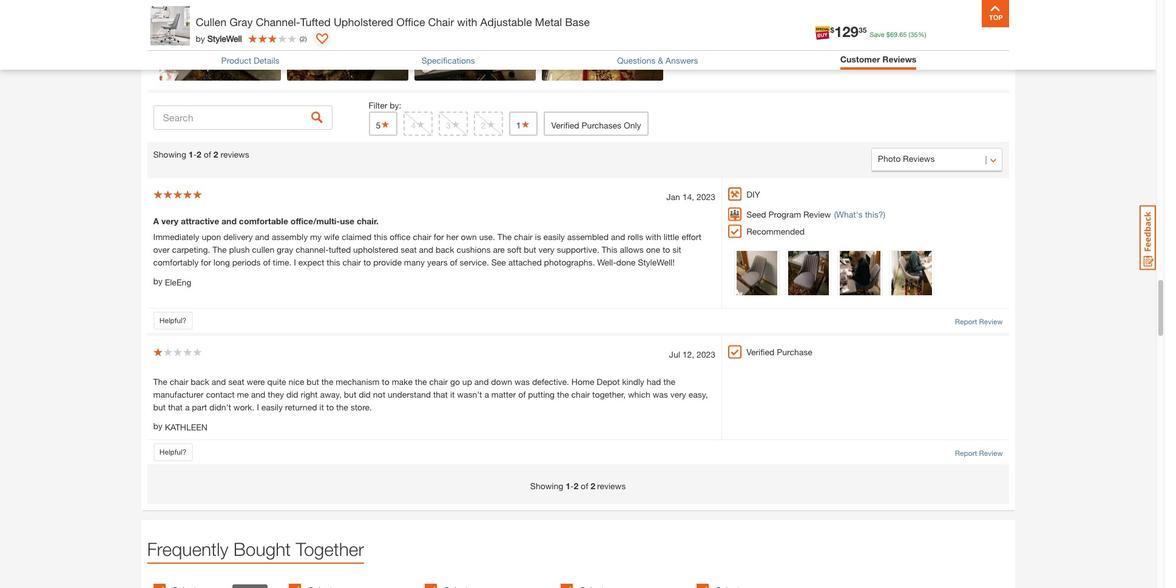Task type: describe. For each thing, give the bounding box(es) containing it.
mechanism
[[336, 377, 380, 387]]

)
[[305, 34, 307, 42]]

display image
[[316, 33, 328, 46]]

by for by eleeng
[[153, 276, 163, 287]]

over
[[153, 245, 170, 255]]

store.
[[351, 403, 372, 413]]

save
[[870, 30, 885, 38]]

verified purchases only button
[[544, 112, 649, 136]]

and right up
[[475, 377, 489, 387]]

gray
[[277, 245, 293, 255]]

part
[[192, 403, 207, 413]]

3 button
[[439, 112, 468, 136]]

specifications
[[422, 55, 475, 65]]

service.
[[460, 257, 489, 268]]

seed program review
[[747, 210, 831, 220]]

purchases
[[582, 120, 622, 131]]

1 horizontal spatial was
[[653, 390, 668, 400]]

&
[[658, 55, 664, 65]]

chair up 'manufacturer'
[[170, 377, 188, 387]]

details
[[254, 55, 280, 65]]

the down defective.
[[557, 390, 569, 400]]

0 horizontal spatial was
[[515, 377, 530, 387]]

1 vertical spatial for
[[201, 257, 211, 268]]

use.
[[480, 232, 495, 242]]

2 inside button
[[481, 120, 486, 131]]

chair down the tufted
[[343, 257, 361, 268]]

assembly
[[272, 232, 308, 242]]

review for jan 14, 2023
[[980, 318, 1003, 327]]

own
[[461, 232, 477, 242]]

the up away, at the bottom left
[[322, 377, 334, 387]]

chair left go
[[430, 377, 448, 387]]

photographs.
[[544, 257, 595, 268]]

wasn't
[[457, 390, 482, 400]]

1 horizontal spatial it
[[450, 390, 455, 400]]

by:
[[390, 100, 402, 111]]

and up this
[[611, 232, 626, 242]]

work.
[[234, 403, 255, 413]]

1 button
[[509, 112, 538, 136]]

( 2 )
[[300, 34, 307, 42]]

2 horizontal spatial the
[[498, 232, 512, 242]]

assembled
[[568, 232, 609, 242]]

comfortably
[[153, 257, 199, 268]]

easily inside the chair back and seat were quite nice but the mechanism to make the chair go up and down was defective. home depot kindly had the manufacturer contact me and they did right away, but did not understand that it wasn't a matter of putting the chair together, which was very easy, but that a part didn't work. i easily returned it to the store.
[[261, 403, 283, 413]]

manufacturer
[[153, 390, 204, 400]]

1 vertical spatial the
[[213, 245, 227, 255]]

to down away, at the bottom left
[[326, 403, 334, 413]]

immediately
[[153, 232, 199, 242]]

65
[[900, 30, 907, 38]]

frequently
[[147, 539, 229, 560]]

the up 'understand'
[[415, 377, 427, 387]]

feedback link image
[[1140, 205, 1157, 271]]

seed
[[747, 210, 767, 220]]

program
[[769, 210, 802, 220]]

well-
[[598, 257, 617, 268]]

returned
[[285, 403, 317, 413]]

2 horizontal spatial 1
[[566, 481, 571, 492]]

see
[[492, 257, 506, 268]]

stylewell!
[[638, 257, 675, 268]]

down
[[491, 377, 512, 387]]

long
[[214, 257, 230, 268]]

%)
[[918, 30, 927, 38]]

3
[[446, 120, 451, 131]]

the inside the chair back and seat were quite nice but the mechanism to make the chair go up and down was defective. home depot kindly had the manufacturer contact me and they did right away, but did not understand that it wasn't a matter of putting the chair together, which was very easy, but that a part didn't work. i easily returned it to the store.
[[153, 377, 167, 387]]

little
[[664, 232, 680, 242]]

my
[[310, 232, 322, 242]]

tufted
[[329, 245, 351, 255]]

0 horizontal spatial very
[[161, 216, 179, 227]]

star symbol image for 4
[[416, 120, 426, 129]]

5 button
[[369, 112, 398, 136]]

allows
[[620, 245, 644, 255]]

0 vertical spatial for
[[434, 232, 444, 242]]

report review button for jul 12, 2023
[[956, 449, 1003, 460]]

(what's
[[834, 210, 863, 220]]

delivery
[[224, 232, 253, 242]]

14,
[[683, 192, 695, 202]]

0 vertical spatial showing 1 - 2 of 2 reviews
[[153, 149, 249, 160]]

1 horizontal spatial reviews
[[597, 481, 626, 492]]

contact
[[206, 390, 235, 400]]

verified purchases only
[[552, 120, 642, 131]]

2 did from the left
[[359, 390, 371, 400]]

0 horizontal spatial a
[[185, 403, 190, 413]]

to left sit
[[663, 245, 671, 255]]

periods
[[232, 257, 261, 268]]

back inside the chair back and seat were quite nice but the mechanism to make the chair go up and down was defective. home depot kindly had the manufacturer contact me and they did right away, but did not understand that it wasn't a matter of putting the chair together, which was very easy, but that a part didn't work. i easily returned it to the store.
[[191, 377, 209, 387]]

away,
[[320, 390, 342, 400]]

reviews
[[883, 54, 917, 64]]

star symbol image for 3
[[451, 120, 461, 129]]

$ inside $ 129 35
[[831, 25, 835, 34]]

one
[[646, 245, 661, 255]]

2023 for jan 14, 2023
[[697, 192, 716, 202]]

69
[[891, 30, 898, 38]]

0 vertical spatial with
[[457, 15, 478, 29]]

helpful? button for a very attractive and comfortable office/multi-use chair.
[[153, 312, 193, 330]]

save $ 69 . 65 ( 35 %)
[[870, 30, 927, 38]]

4 button
[[404, 112, 433, 136]]

up
[[463, 377, 472, 387]]

the right had
[[664, 377, 676, 387]]

had
[[647, 377, 661, 387]]

customer reviews
[[841, 54, 917, 64]]

me
[[237, 390, 249, 400]]

adjustable
[[481, 15, 532, 29]]

.
[[898, 30, 900, 38]]

of inside the chair back and seat were quite nice but the mechanism to make the chair go up and down was defective. home depot kindly had the manufacturer contact me and they did right away, but did not understand that it wasn't a matter of putting the chair together, which was very easy, but that a part didn't work. i easily returned it to the store.
[[519, 390, 526, 400]]

this
[[602, 245, 618, 255]]

done
[[617, 257, 636, 268]]

carpeting.
[[172, 245, 210, 255]]

0 vertical spatial that
[[433, 390, 448, 400]]

chair left is
[[514, 232, 533, 242]]

comfortable
[[239, 216, 288, 227]]

0 horizontal spatial that
[[168, 403, 183, 413]]

defective.
[[532, 377, 569, 387]]

by stylewell
[[196, 33, 242, 43]]

cullen
[[252, 245, 275, 255]]

product image image
[[150, 6, 190, 46]]

channel-
[[256, 15, 300, 29]]

and down were
[[251, 390, 266, 400]]

didn't
[[210, 403, 231, 413]]

recommended
[[747, 227, 805, 237]]

1 vertical spatial 1
[[189, 149, 193, 160]]

report for jul 12, 2023
[[956, 449, 978, 458]]

to down upholstered
[[364, 257, 371, 268]]

with inside a very attractive and comfortable office/multi-use chair. immediately upon delivery and assembly my wife claimed this office chair for her own use.  the chair is easily assembled and rolls with little effort over carpeting.  the plush cullen gray channel-tufted upholstered seat and back cushions are soft but very supportive.  this allows one to sit comfortably for long periods of time. i expect this chair to provide many years of service.  see attached photographs. well-done stylewell!
[[646, 232, 662, 242]]

this?)
[[865, 210, 886, 220]]

seat inside the chair back and seat were quite nice but the mechanism to make the chair go up and down was defective. home depot kindly had the manufacturer contact me and they did right away, but did not understand that it wasn't a matter of putting the chair together, which was very easy, but that a part didn't work. i easily returned it to the store.
[[228, 377, 244, 387]]

35 inside $ 129 35
[[859, 25, 867, 34]]

purchase
[[777, 347, 813, 358]]

1 horizontal spatial -
[[571, 481, 574, 492]]

quite
[[267, 377, 286, 387]]

the down away, at the bottom left
[[336, 403, 348, 413]]



Task type: locate. For each thing, give the bounding box(es) containing it.
which
[[628, 390, 651, 400]]

easy,
[[689, 390, 708, 400]]

reviews
[[221, 149, 249, 160], [597, 481, 626, 492]]

2 report review button from the top
[[956, 449, 1003, 460]]

cushions
[[457, 245, 491, 255]]

very left easy,
[[671, 390, 687, 400]]

1 did from the left
[[287, 390, 299, 400]]

4 star symbol image from the left
[[521, 120, 531, 129]]

not
[[373, 390, 386, 400]]

i right time.
[[294, 257, 296, 268]]

jan
[[667, 192, 680, 202]]

0 vertical spatial verified
[[552, 120, 580, 131]]

did
[[287, 390, 299, 400], [359, 390, 371, 400]]

star symbol image
[[381, 120, 391, 129], [416, 120, 426, 129], [451, 120, 461, 129], [521, 120, 531, 129]]

bought
[[234, 539, 291, 560]]

0 vertical spatial back
[[436, 245, 455, 255]]

that down 'manufacturer'
[[168, 403, 183, 413]]

35
[[859, 25, 867, 34], [911, 30, 918, 38]]

office
[[397, 15, 425, 29]]

2
[[302, 34, 305, 42], [481, 120, 486, 131], [197, 149, 202, 160], [214, 149, 218, 160], [574, 481, 579, 492], [591, 481, 596, 492]]

is
[[535, 232, 541, 242]]

helpful? for a very attractive and comfortable office/multi-use chair.
[[160, 316, 187, 325]]

0 vertical spatial easily
[[544, 232, 565, 242]]

35 left save on the right of page
[[859, 25, 867, 34]]

very right a
[[161, 216, 179, 227]]

0 horizontal spatial reviews
[[221, 149, 249, 160]]

cullen
[[196, 15, 227, 29]]

1 vertical spatial reviews
[[597, 481, 626, 492]]

0 vertical spatial reviews
[[221, 149, 249, 160]]

by inside the by eleeng
[[153, 276, 163, 287]]

1 horizontal spatial a
[[485, 390, 489, 400]]

0 vertical spatial 2023
[[697, 192, 716, 202]]

0 horizontal spatial $
[[831, 25, 835, 34]]

1 vertical spatial was
[[653, 390, 668, 400]]

0 vertical spatial report review button
[[956, 317, 1003, 328]]

1 vertical spatial 2023
[[697, 350, 716, 360]]

questions
[[617, 55, 656, 65]]

attractive
[[181, 216, 219, 227]]

was right down
[[515, 377, 530, 387]]

it down go
[[450, 390, 455, 400]]

the up are
[[498, 232, 512, 242]]

upholstered
[[334, 15, 394, 29]]

0 vertical spatial very
[[161, 216, 179, 227]]

1 horizontal spatial that
[[433, 390, 448, 400]]

easily right is
[[544, 232, 565, 242]]

for left her
[[434, 232, 444, 242]]

by for by stylewell
[[196, 33, 205, 43]]

together,
[[593, 390, 626, 400]]

0 horizontal spatial it
[[320, 403, 324, 413]]

this up upholstered
[[374, 232, 388, 242]]

1 horizontal spatial $
[[887, 30, 891, 38]]

star symbol image for 1
[[521, 120, 531, 129]]

0 horizontal spatial seat
[[228, 377, 244, 387]]

supportive.
[[557, 245, 600, 255]]

0 vertical spatial review
[[804, 210, 831, 220]]

expect
[[299, 257, 324, 268]]

2 horizontal spatial very
[[671, 390, 687, 400]]

answers
[[666, 55, 699, 65]]

claimed
[[342, 232, 372, 242]]

1 horizontal spatial (
[[909, 30, 911, 38]]

helpful? down eleeng button
[[160, 316, 187, 325]]

1 horizontal spatial this
[[374, 232, 388, 242]]

chair right the office
[[413, 232, 432, 242]]

to up not
[[382, 377, 390, 387]]

helpful? button down eleeng button
[[153, 312, 193, 330]]

0 vertical spatial -
[[193, 149, 197, 160]]

0 horizontal spatial back
[[191, 377, 209, 387]]

2 helpful? from the top
[[160, 448, 187, 457]]

many
[[404, 257, 425, 268]]

1 horizontal spatial easily
[[544, 232, 565, 242]]

star symbol image right star symbol image
[[521, 120, 531, 129]]

Search text field
[[153, 105, 332, 130]]

i right work.
[[257, 403, 259, 413]]

the up long
[[213, 245, 227, 255]]

2 report from the top
[[956, 449, 978, 458]]

0 horizontal spatial the
[[153, 377, 167, 387]]

1 horizontal spatial verified
[[747, 347, 775, 358]]

1
[[517, 120, 521, 131], [189, 149, 193, 160], [566, 481, 571, 492]]

effort
[[682, 232, 702, 242]]

kathleen button
[[165, 421, 208, 434]]

star symbol image inside 4 button
[[416, 120, 426, 129]]

2 star symbol image from the left
[[416, 120, 426, 129]]

0 horizontal spatial this
[[327, 257, 340, 268]]

kindly
[[623, 377, 645, 387]]

eleeng
[[165, 277, 191, 288]]

0 horizontal spatial -
[[193, 149, 197, 160]]

1 vertical spatial helpful? button
[[153, 444, 193, 462]]

helpful? button for the chair back and seat were quite nice but the mechanism to make the chair go up and down was defective. home depot kindly had the manufacturer contact me and they did right away, but did not understand that it wasn't a matter of putting the chair together, which was very easy, but that a part didn't work. i easily returned it to the store.
[[153, 444, 193, 462]]

0 horizontal spatial did
[[287, 390, 299, 400]]

go
[[450, 377, 460, 387]]

base
[[565, 15, 590, 29]]

verified left purchase
[[747, 347, 775, 358]]

the
[[322, 377, 334, 387], [415, 377, 427, 387], [664, 377, 676, 387], [557, 390, 569, 400], [336, 403, 348, 413]]

1 vertical spatial seat
[[228, 377, 244, 387]]

helpful? button down the by kathleen
[[153, 444, 193, 462]]

that left wasn't
[[433, 390, 448, 400]]

easily down the they
[[261, 403, 283, 413]]

only
[[624, 120, 642, 131]]

2 vertical spatial very
[[671, 390, 687, 400]]

1 vertical spatial that
[[168, 403, 183, 413]]

home
[[572, 377, 595, 387]]

0 vertical spatial helpful?
[[160, 316, 187, 325]]

but down mechanism
[[344, 390, 357, 400]]

1 horizontal spatial showing
[[531, 481, 564, 492]]

by left eleeng button
[[153, 276, 163, 287]]

report review button for jan 14, 2023
[[956, 317, 1003, 328]]

1 report from the top
[[956, 318, 978, 327]]

star symbol image
[[486, 120, 496, 129]]

0 vertical spatial report
[[956, 318, 978, 327]]

1 star symbol image from the left
[[381, 120, 391, 129]]

5
[[376, 120, 381, 131]]

time.
[[273, 257, 292, 268]]

1 horizontal spatial back
[[436, 245, 455, 255]]

tufted
[[300, 15, 331, 29]]

1 vertical spatial showing
[[531, 481, 564, 492]]

2023 for jul 12, 2023
[[697, 350, 716, 360]]

verified left the purchases
[[552, 120, 580, 131]]

together
[[296, 539, 364, 560]]

0 horizontal spatial showing
[[153, 149, 186, 160]]

2023 right "12,"
[[697, 350, 716, 360]]

back down her
[[436, 245, 455, 255]]

easily inside a very attractive and comfortable office/multi-use chair. immediately upon delivery and assembly my wife claimed this office chair for her own use.  the chair is easily assembled and rolls with little effort over carpeting.  the plush cullen gray channel-tufted upholstered seat and back cushions are soft but very supportive.  this allows one to sit comfortably for long periods of time. i expect this chair to provide many years of service.  see attached photographs. well-done stylewell!
[[544, 232, 565, 242]]

1 vertical spatial i
[[257, 403, 259, 413]]

$ 129 35
[[831, 23, 867, 40]]

0 vertical spatial by
[[196, 33, 205, 43]]

1 vertical spatial this
[[327, 257, 340, 268]]

0 vertical spatial this
[[374, 232, 388, 242]]

verified for verified purchase
[[747, 347, 775, 358]]

1 horizontal spatial the
[[213, 245, 227, 255]]

with up one
[[646, 232, 662, 242]]

1 vertical spatial by
[[153, 276, 163, 287]]

1 vertical spatial report
[[956, 449, 978, 458]]

report review for jul 12, 2023
[[956, 449, 1003, 458]]

1 helpful? button from the top
[[153, 312, 193, 330]]

2023 right 14,
[[697, 192, 716, 202]]

it down away, at the bottom left
[[320, 403, 324, 413]]

2 vertical spatial review
[[980, 449, 1003, 458]]

office/multi-
[[291, 216, 340, 227]]

0 vertical spatial 1
[[517, 120, 521, 131]]

a left matter
[[485, 390, 489, 400]]

the up 'manufacturer'
[[153, 377, 167, 387]]

star symbol image down filter by:
[[381, 120, 391, 129]]

1 vertical spatial back
[[191, 377, 209, 387]]

product
[[221, 55, 251, 65]]

review for jul 12, 2023
[[980, 449, 1003, 458]]

12,
[[683, 350, 695, 360]]

make
[[392, 377, 413, 387]]

this down the tufted
[[327, 257, 340, 268]]

0 horizontal spatial (
[[300, 34, 302, 42]]

cullen gray channel-tufted upholstered office chair with adjustable metal base
[[196, 15, 590, 29]]

and up the delivery
[[222, 216, 237, 227]]

0 vertical spatial it
[[450, 390, 455, 400]]

star symbol image inside 3 button
[[451, 120, 461, 129]]

verified inside button
[[552, 120, 580, 131]]

back up contact
[[191, 377, 209, 387]]

plush
[[229, 245, 250, 255]]

and up cullen
[[255, 232, 270, 242]]

questions & answers
[[617, 55, 699, 65]]

(what's this?) link
[[834, 208, 886, 221]]

star symbol image left '2' button
[[451, 120, 461, 129]]

by left kathleen
[[153, 421, 163, 432]]

helpful? down the by kathleen
[[160, 448, 187, 457]]

1 horizontal spatial seat
[[401, 245, 417, 255]]

but up right
[[307, 377, 319, 387]]

chair
[[413, 232, 432, 242], [514, 232, 533, 242], [343, 257, 361, 268], [170, 377, 188, 387], [430, 377, 448, 387], [572, 390, 590, 400]]

top button
[[982, 0, 1009, 27]]

2 report review from the top
[[956, 449, 1003, 458]]

matter
[[492, 390, 516, 400]]

0 vertical spatial was
[[515, 377, 530, 387]]

and up contact
[[212, 377, 226, 387]]

0 vertical spatial a
[[485, 390, 489, 400]]

seat up me
[[228, 377, 244, 387]]

but
[[524, 245, 537, 255], [307, 377, 319, 387], [344, 390, 357, 400], [153, 403, 166, 413]]

back inside a very attractive and comfortable office/multi-use chair. immediately upon delivery and assembly my wife claimed this office chair for her own use.  the chair is easily assembled and rolls with little effort over carpeting.  the plush cullen gray channel-tufted upholstered seat and back cushions are soft but very supportive.  this allows one to sit comfortably for long periods of time. i expect this chair to provide many years of service.  see attached photographs. well-done stylewell!
[[436, 245, 455, 255]]

1 horizontal spatial showing 1 - 2 of 2 reviews
[[531, 481, 626, 492]]

depot
[[597, 377, 620, 387]]

jul
[[669, 350, 680, 360]]

customer reviews button
[[841, 54, 917, 67], [841, 54, 917, 64]]

a left part
[[185, 403, 190, 413]]

by eleeng
[[153, 276, 191, 288]]

i inside a very attractive and comfortable office/multi-use chair. immediately upon delivery and assembly my wife claimed this office chair for her own use.  the chair is easily assembled and rolls with little effort over carpeting.  the plush cullen gray channel-tufted upholstered seat and back cushions are soft but very supportive.  this allows one to sit comfortably for long periods of time. i expect this chair to provide many years of service.  see attached photographs. well-done stylewell!
[[294, 257, 296, 268]]

1 vertical spatial report review
[[956, 449, 1003, 458]]

2 vertical spatial by
[[153, 421, 163, 432]]

$ left save on the right of page
[[831, 25, 835, 34]]

star symbol image inside 1 button
[[521, 120, 531, 129]]

for left long
[[201, 257, 211, 268]]

0 horizontal spatial 35
[[859, 25, 867, 34]]

( right 65
[[909, 30, 911, 38]]

1 vertical spatial easily
[[261, 403, 283, 413]]

1 report review from the top
[[956, 318, 1003, 327]]

1 vertical spatial -
[[571, 481, 574, 492]]

35 right 65
[[911, 30, 918, 38]]

0 horizontal spatial with
[[457, 15, 478, 29]]

filter
[[369, 100, 388, 111]]

report review button
[[956, 317, 1003, 328], [956, 449, 1003, 460]]

seat up the many
[[401, 245, 417, 255]]

1 vertical spatial showing 1 - 2 of 2 reviews
[[531, 481, 626, 492]]

1 vertical spatial verified
[[747, 347, 775, 358]]

but up attached
[[524, 245, 537, 255]]

but down 'manufacturer'
[[153, 403, 166, 413]]

verified for verified purchases only
[[552, 120, 580, 131]]

putting
[[528, 390, 555, 400]]

gray
[[230, 15, 253, 29]]

( left )
[[300, 34, 302, 42]]

0 vertical spatial report review
[[956, 318, 1003, 327]]

0 vertical spatial helpful? button
[[153, 312, 193, 330]]

i inside the chair back and seat were quite nice but the mechanism to make the chair go up and down was defective. home depot kindly had the manufacturer contact me and they did right away, but did not understand that it wasn't a matter of putting the chair together, which was very easy, but that a part didn't work. i easily returned it to the store.
[[257, 403, 259, 413]]

1 vertical spatial report review button
[[956, 449, 1003, 460]]

1 helpful? from the top
[[160, 316, 187, 325]]

0 horizontal spatial showing 1 - 2 of 2 reviews
[[153, 149, 249, 160]]

1 horizontal spatial 1
[[517, 120, 521, 131]]

the
[[498, 232, 512, 242], [213, 245, 227, 255], [153, 377, 167, 387]]

did up the 'store.'
[[359, 390, 371, 400]]

by inside the by kathleen
[[153, 421, 163, 432]]

filter by:
[[369, 100, 402, 111]]

product details
[[221, 55, 280, 65]]

0 horizontal spatial i
[[257, 403, 259, 413]]

by down "cullen"
[[196, 33, 205, 43]]

star symbol image inside 5 button
[[381, 120, 391, 129]]

0 horizontal spatial for
[[201, 257, 211, 268]]

1 horizontal spatial 35
[[911, 30, 918, 38]]

questions & answers button
[[617, 55, 699, 65], [617, 55, 699, 65]]

and up the years
[[419, 245, 434, 255]]

1 vertical spatial with
[[646, 232, 662, 242]]

frequently bought together
[[147, 539, 364, 560]]

4
[[411, 120, 416, 131]]

0 horizontal spatial 1
[[189, 149, 193, 160]]

were
[[247, 377, 265, 387]]

upholstered
[[353, 245, 398, 255]]

a very attractive and comfortable office/multi-use chair. immediately upon delivery and assembly my wife claimed this office chair for her own use.  the chair is easily assembled and rolls with little effort over carpeting.  the plush cullen gray channel-tufted upholstered seat and back cushions are soft but very supportive.  this allows one to sit comfortably for long periods of time. i expect this chair to provide many years of service.  see attached photographs. well-done stylewell!
[[153, 216, 702, 268]]

by for by kathleen
[[153, 421, 163, 432]]

helpful? for the chair back and seat were quite nice but the mechanism to make the chair go up and down was defective. home depot kindly had the manufacturer contact me and they did right away, but did not understand that it wasn't a matter of putting the chair together, which was very easy, but that a part didn't work. i easily returned it to the store.
[[160, 448, 187, 457]]

0 vertical spatial i
[[294, 257, 296, 268]]

0 vertical spatial the
[[498, 232, 512, 242]]

very inside the chair back and seat were quite nice but the mechanism to make the chair go up and down was defective. home depot kindly had the manufacturer contact me and they did right away, but did not understand that it wasn't a matter of putting the chair together, which was very easy, but that a part didn't work. i easily returned it to the store.
[[671, 390, 687, 400]]

channel-
[[296, 245, 329, 255]]

1 horizontal spatial i
[[294, 257, 296, 268]]

review
[[804, 210, 831, 220], [980, 318, 1003, 327], [980, 449, 1003, 458]]

$ left .
[[887, 30, 891, 38]]

3 star symbol image from the left
[[451, 120, 461, 129]]

report for jan 14, 2023
[[956, 318, 978, 327]]

1 / 5 group
[[153, 578, 283, 589]]

2 vertical spatial 1
[[566, 481, 571, 492]]

star symbol image left 3
[[416, 120, 426, 129]]

0 horizontal spatial verified
[[552, 120, 580, 131]]

seat inside a very attractive and comfortable office/multi-use chair. immediately upon delivery and assembly my wife claimed this office chair for her own use.  the chair is easily assembled and rolls with little effort over carpeting.  the plush cullen gray channel-tufted upholstered seat and back cushions are soft but very supportive.  this allows one to sit comfortably for long periods of time. i expect this chair to provide many years of service.  see attached photographs. well-done stylewell!
[[401, 245, 417, 255]]

1 horizontal spatial did
[[359, 390, 371, 400]]

2023
[[697, 192, 716, 202], [697, 350, 716, 360]]

with right chair
[[457, 15, 478, 29]]

with
[[457, 15, 478, 29], [646, 232, 662, 242]]

very down is
[[539, 245, 555, 255]]

sit
[[673, 245, 682, 255]]

star symbol image for 5
[[381, 120, 391, 129]]

1 inside 1 button
[[517, 120, 521, 131]]

nice
[[289, 377, 304, 387]]

1 vertical spatial very
[[539, 245, 555, 255]]

but inside a very attractive and comfortable office/multi-use chair. immediately upon delivery and assembly my wife claimed this office chair for her own use.  the chair is easily assembled and rolls with little effort over carpeting.  the plush cullen gray channel-tufted upholstered seat and back cushions are soft but very supportive.  this allows one to sit comfortably for long periods of time. i expect this chair to provide many years of service.  see attached photographs. well-done stylewell!
[[524, 245, 537, 255]]

1 2023 from the top
[[697, 192, 716, 202]]

1 report review button from the top
[[956, 317, 1003, 328]]

1 horizontal spatial very
[[539, 245, 555, 255]]

was down had
[[653, 390, 668, 400]]

1 horizontal spatial for
[[434, 232, 444, 242]]

0 horizontal spatial easily
[[261, 403, 283, 413]]

did down nice at left
[[287, 390, 299, 400]]

2 helpful? button from the top
[[153, 444, 193, 462]]

1 horizontal spatial with
[[646, 232, 662, 242]]

1 vertical spatial a
[[185, 403, 190, 413]]

by
[[196, 33, 205, 43], [153, 276, 163, 287], [153, 421, 163, 432]]

1 vertical spatial it
[[320, 403, 324, 413]]

eleeng button
[[165, 276, 191, 289]]

report review for jan 14, 2023
[[956, 318, 1003, 327]]

2 2023 from the top
[[697, 350, 716, 360]]

0 vertical spatial showing
[[153, 149, 186, 160]]

2 vertical spatial the
[[153, 377, 167, 387]]

chair down 'home'
[[572, 390, 590, 400]]

wife
[[324, 232, 340, 242]]



Task type: vqa. For each thing, say whether or not it's contained in the screenshot.
2023
yes



